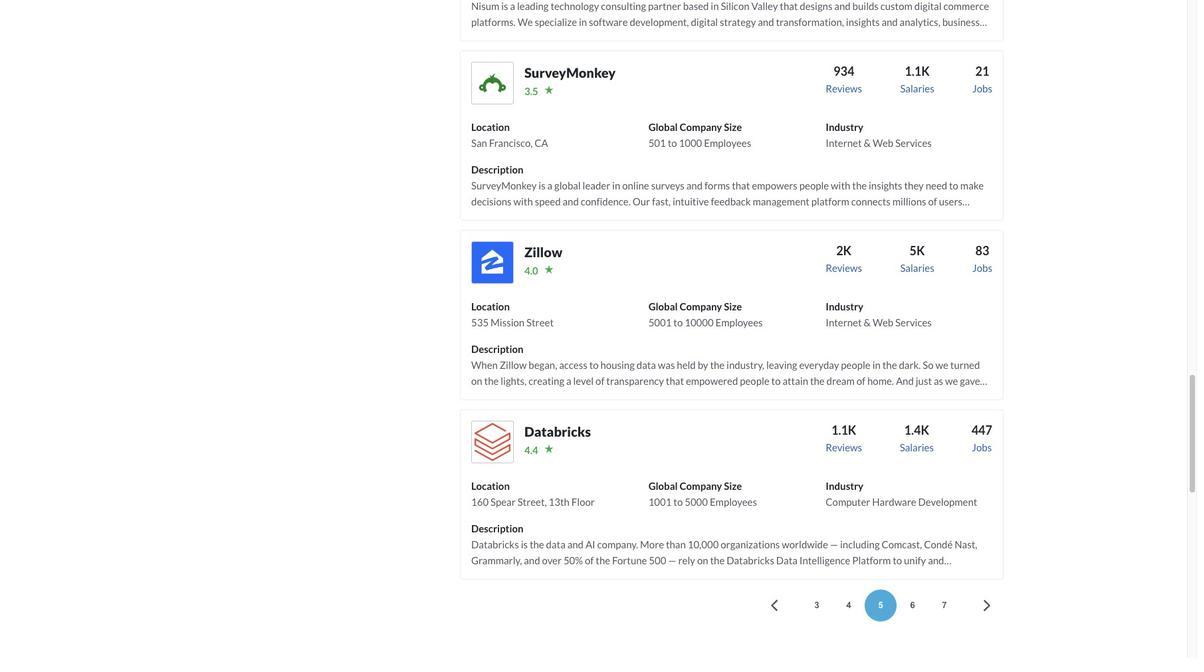 Task type: locate. For each thing, give the bounding box(es) containing it.
employees right 5000
[[710, 496, 757, 508]]

3 description from the top
[[471, 522, 524, 534]]

1 horizontal spatial people
[[841, 359, 871, 371]]

salaries down 5k
[[900, 262, 935, 274]]

employees inside global company size 1001 to 5000 employees
[[710, 496, 757, 508]]

to
[[668, 137, 677, 149], [674, 316, 683, 328], [589, 359, 599, 371], [772, 375, 781, 387], [723, 391, 732, 403], [980, 391, 990, 403], [674, 496, 683, 508]]

1.1k left 21
[[905, 64, 930, 78]]

0 vertical spatial location
[[471, 121, 510, 133]]

of right dream
[[857, 375, 866, 387]]

them down empowered
[[698, 391, 721, 403]]

global inside global company size 501 to 1000 employees
[[649, 121, 678, 133]]

jobs down 83
[[973, 262, 993, 274]]

the down everyday
[[810, 375, 825, 387]]

1 description from the top
[[471, 163, 524, 175]]

to down leaving
[[772, 375, 781, 387]]

1 vertical spatial company
[[680, 300, 722, 312]]

2 vertical spatial size
[[724, 480, 742, 492]]

4 button
[[833, 590, 865, 621]]

0 vertical spatial description
[[471, 163, 524, 175]]

jobs down 447
[[972, 441, 992, 453]]

3
[[815, 600, 820, 610]]

reviews
[[826, 82, 862, 94], [826, 262, 862, 274], [826, 441, 862, 453]]

services up dark.
[[896, 316, 932, 328]]

1 location from the top
[[471, 121, 510, 133]]

we right as
[[945, 375, 958, 387]]

company
[[680, 121, 722, 133], [680, 300, 722, 312], [680, 480, 722, 492]]

1 vertical spatial zillow
[[500, 359, 527, 371]]

1 vertical spatial industry
[[826, 300, 864, 312]]

7
[[942, 600, 947, 610]]

1 horizontal spatial them
[[862, 391, 885, 403]]

1 vertical spatial 1.1k
[[832, 423, 857, 437]]

customers
[[471, 391, 517, 403]]

industry down 2k reviews
[[826, 300, 864, 312]]

3 location from the top
[[471, 480, 510, 492]]

2 global from the top
[[649, 300, 678, 312]]

0 horizontal spatial that
[[647, 391, 665, 403]]

1001
[[649, 496, 672, 508]]

global for zillow
[[649, 300, 678, 312]]

3 global from the top
[[649, 480, 678, 492]]

of right level
[[596, 375, 605, 387]]

5000
[[685, 496, 708, 508]]

description
[[471, 163, 524, 175], [471, 343, 524, 355], [471, 522, 524, 534]]

2 web from the top
[[873, 316, 894, 328]]

need
[[957, 391, 978, 403]]

0 vertical spatial &
[[864, 137, 871, 149]]

0 vertical spatial size
[[724, 121, 742, 133]]

location up san
[[471, 121, 510, 133]]

1 vertical spatial description
[[471, 343, 524, 355]]

2 them from the left
[[862, 391, 885, 403]]

1 reviews from the top
[[826, 82, 862, 94]]

2 industry from the top
[[826, 300, 864, 312]]

location 535 mission street
[[471, 300, 554, 328]]

salaries down 1.4k
[[900, 441, 934, 453]]

1 vertical spatial that
[[647, 391, 665, 403]]

description down spear
[[471, 522, 524, 534]]

0 vertical spatial home.
[[868, 375, 894, 387]]

3 industry from the top
[[826, 480, 864, 492]]

0 vertical spatial we
[[936, 359, 949, 371]]

1 size from the top
[[724, 121, 742, 133]]

1.1k inside 1.1k salaries
[[905, 64, 930, 78]]

company inside global company size 1001 to 5000 employees
[[680, 480, 722, 492]]

location for databricks
[[471, 480, 510, 492]]

jobs down 21
[[973, 82, 993, 94]]

0 vertical spatial internet
[[826, 137, 862, 149]]

5k
[[910, 243, 925, 258]]

industry internet & web services up in
[[826, 300, 932, 328]]

& for surveymonkey
[[864, 137, 871, 149]]

3 company from the top
[[680, 480, 722, 492]]

1 horizontal spatial 1.1k
[[905, 64, 930, 78]]

2 vertical spatial employees
[[710, 496, 757, 508]]

to left 5000
[[674, 496, 683, 508]]

4.4
[[525, 444, 538, 456]]

employees inside global company size 501 to 1000 employees
[[704, 137, 751, 149]]

to right 501
[[668, 137, 677, 149]]

location inside location 535 mission street
[[471, 300, 510, 312]]

that left helped
[[647, 391, 665, 403]]

6
[[910, 600, 915, 610]]

2 reviews from the top
[[826, 262, 862, 274]]

global up 1001
[[649, 480, 678, 492]]

934
[[834, 64, 855, 78]]

location up 160
[[471, 480, 510, 492]]

industry
[[826, 121, 864, 133], [826, 300, 864, 312], [826, 480, 864, 492]]

employees for zillow
[[716, 316, 763, 328]]

1 & from the top
[[864, 137, 871, 149]]

1.1k inside 1.1k reviews
[[832, 423, 857, 437]]

2 vertical spatial reviews
[[826, 441, 862, 453]]

them right giving
[[862, 391, 885, 403]]

we right so
[[936, 359, 949, 371]]

size inside the global company size 5001 to 10000 employees
[[724, 300, 742, 312]]

2 company from the top
[[680, 300, 722, 312]]

salaries
[[900, 82, 935, 94], [900, 262, 935, 274], [900, 441, 934, 453]]

location inside location 160 spear street, 13th floor
[[471, 480, 510, 492]]

0 vertical spatial jobs
[[973, 82, 993, 94]]

industry up computer at bottom
[[826, 480, 864, 492]]

1 industry internet & web services from the top
[[826, 121, 932, 149]]

1.1k
[[905, 64, 930, 78], [832, 423, 857, 437]]

1 company from the top
[[680, 121, 722, 133]]

description when zillow began, access to housing data was held by the industry, leaving everyday people in the dark. so we turned on the lights, creating a level of transparency that empowered people to attain the dream of home. and just as we gave customers the advantage of information that helped them to find home, today we're giving them everything they need to get home.
[[471, 343, 990, 419]]

that
[[666, 375, 684, 387], [647, 391, 665, 403]]

industry internet & web services
[[826, 121, 932, 149], [826, 300, 932, 328]]

2 & from the top
[[864, 316, 871, 328]]

get
[[471, 407, 485, 419]]

global
[[649, 121, 678, 133], [649, 300, 678, 312], [649, 480, 678, 492]]

global up 5001
[[649, 300, 678, 312]]

company up 1000
[[680, 121, 722, 133]]

industry internet & web services down 934 reviews
[[826, 121, 932, 149]]

2 industry internet & web services from the top
[[826, 300, 932, 328]]

people
[[841, 359, 871, 371], [740, 375, 770, 387]]

salaries for zillow
[[900, 262, 935, 274]]

& for zillow
[[864, 316, 871, 328]]

company up 10000
[[680, 300, 722, 312]]

1 internet from the top
[[826, 137, 862, 149]]

salaries left 21 jobs
[[900, 82, 935, 94]]

web
[[873, 137, 894, 149], [873, 316, 894, 328]]

2 vertical spatial industry
[[826, 480, 864, 492]]

services
[[896, 137, 932, 149], [896, 316, 932, 328]]

home. down the customers
[[487, 407, 514, 419]]

industry computer hardware development
[[826, 480, 978, 508]]

2k reviews
[[826, 243, 862, 274]]

4.0
[[525, 264, 538, 276]]

0 vertical spatial employees
[[704, 137, 751, 149]]

of
[[596, 375, 605, 387], [857, 375, 866, 387], [583, 391, 592, 403]]

web for surveymonkey
[[873, 137, 894, 149]]

of down level
[[583, 391, 592, 403]]

2 vertical spatial description
[[471, 522, 524, 534]]

2 location from the top
[[471, 300, 510, 312]]

location up '535'
[[471, 300, 510, 312]]

the down lights,
[[519, 391, 533, 403]]

giving
[[834, 391, 860, 403]]

1 vertical spatial size
[[724, 300, 742, 312]]

2 vertical spatial company
[[680, 480, 722, 492]]

0 vertical spatial global
[[649, 121, 678, 133]]

services down 1.1k salaries
[[896, 137, 932, 149]]

the right on
[[484, 375, 499, 387]]

in
[[873, 359, 881, 371]]

reviews down 934 on the right top
[[826, 82, 862, 94]]

2 vertical spatial location
[[471, 480, 510, 492]]

description down the francisco,
[[471, 163, 524, 175]]

internet up everyday
[[826, 316, 862, 328]]

0 vertical spatial web
[[873, 137, 894, 149]]

employees
[[704, 137, 751, 149], [716, 316, 763, 328], [710, 496, 757, 508]]

1.1k down giving
[[832, 423, 857, 437]]

global inside the global company size 5001 to 10000 employees
[[649, 300, 678, 312]]

2 description from the top
[[471, 343, 524, 355]]

1 global from the top
[[649, 121, 678, 133]]

0 vertical spatial company
[[680, 121, 722, 133]]

size
[[724, 121, 742, 133], [724, 300, 742, 312], [724, 480, 742, 492]]

1 horizontal spatial of
[[596, 375, 605, 387]]

zillow
[[525, 244, 563, 260], [500, 359, 527, 371]]

company inside the global company size 5001 to 10000 employees
[[680, 300, 722, 312]]

that up helped
[[666, 375, 684, 387]]

location
[[471, 121, 510, 133], [471, 300, 510, 312], [471, 480, 510, 492]]

reviews down giving
[[826, 441, 862, 453]]

1 vertical spatial &
[[864, 316, 871, 328]]

internet for zillow
[[826, 316, 862, 328]]

next icon image
[[979, 598, 995, 614]]

501
[[649, 137, 666, 149]]

1 vertical spatial location
[[471, 300, 510, 312]]

size inside global company size 501 to 1000 employees
[[724, 121, 742, 133]]

people left in
[[841, 359, 871, 371]]

home. down in
[[868, 375, 894, 387]]

gave
[[960, 375, 980, 387]]

1 vertical spatial jobs
[[973, 262, 993, 274]]

2 size from the top
[[724, 300, 742, 312]]

global up 501
[[649, 121, 678, 133]]

2 vertical spatial jobs
[[972, 441, 992, 453]]

0 vertical spatial zillow
[[525, 244, 563, 260]]

1 services from the top
[[896, 137, 932, 149]]

0 vertical spatial salaries
[[900, 82, 935, 94]]

people down industry,
[[740, 375, 770, 387]]

jobs
[[973, 82, 993, 94], [973, 262, 993, 274], [972, 441, 992, 453]]

1 web from the top
[[873, 137, 894, 149]]

industry inside industry computer hardware development
[[826, 480, 864, 492]]

1 vertical spatial industry internet & web services
[[826, 300, 932, 328]]

1 vertical spatial home.
[[487, 407, 514, 419]]

21 jobs
[[973, 64, 993, 94]]

global company size 501 to 1000 employees
[[649, 121, 751, 149]]

0 vertical spatial services
[[896, 137, 932, 149]]

1 vertical spatial global
[[649, 300, 678, 312]]

industry down 934 reviews
[[826, 121, 864, 133]]

0 vertical spatial reviews
[[826, 82, 862, 94]]

reviews down 2k
[[826, 262, 862, 274]]

reviews for surveymonkey
[[826, 82, 862, 94]]

0 horizontal spatial them
[[698, 391, 721, 403]]

0 vertical spatial that
[[666, 375, 684, 387]]

1 them from the left
[[698, 391, 721, 403]]

them
[[698, 391, 721, 403], [862, 391, 885, 403]]

to up level
[[589, 359, 599, 371]]

company up 5000
[[680, 480, 722, 492]]

2 internet from the top
[[826, 316, 862, 328]]

1 vertical spatial employees
[[716, 316, 763, 328]]

databricks image
[[471, 421, 514, 463]]

1 vertical spatial reviews
[[826, 262, 862, 274]]

1000
[[679, 137, 702, 149]]

1 vertical spatial internet
[[826, 316, 862, 328]]

location inside location san francisco, ca
[[471, 121, 510, 133]]

the right in
[[883, 359, 897, 371]]

1 industry from the top
[[826, 121, 864, 133]]

934 reviews
[[826, 64, 862, 94]]

1.1k for 1.1k salaries
[[905, 64, 930, 78]]

0 vertical spatial industry internet & web services
[[826, 121, 932, 149]]

1 vertical spatial services
[[896, 316, 932, 328]]

employees right 1000
[[704, 137, 751, 149]]

to right 5001
[[674, 316, 683, 328]]

2 services from the top
[[896, 316, 932, 328]]

2 vertical spatial salaries
[[900, 441, 934, 453]]

160
[[471, 496, 489, 508]]

zillow up 4.0
[[525, 244, 563, 260]]

83 jobs
[[973, 243, 993, 274]]

level
[[573, 375, 594, 387]]

1.1k for 1.1k reviews
[[832, 423, 857, 437]]

0 horizontal spatial 1.1k
[[832, 423, 857, 437]]

0 horizontal spatial people
[[740, 375, 770, 387]]

size inside global company size 1001 to 5000 employees
[[724, 480, 742, 492]]

spear
[[491, 496, 516, 508]]

internet down 934 reviews
[[826, 137, 862, 149]]

jobs inside 447 jobs
[[972, 441, 992, 453]]

2 vertical spatial global
[[649, 480, 678, 492]]

0 vertical spatial 1.1k
[[905, 64, 930, 78]]

zillow up lights,
[[500, 359, 527, 371]]

3 size from the top
[[724, 480, 742, 492]]

5
[[878, 600, 883, 610]]

global inside global company size 1001 to 5000 employees
[[649, 480, 678, 492]]

description up "when"
[[471, 343, 524, 355]]

1 vertical spatial salaries
[[900, 262, 935, 274]]

&
[[864, 137, 871, 149], [864, 316, 871, 328]]

company inside global company size 501 to 1000 employees
[[680, 121, 722, 133]]

ca
[[535, 137, 548, 149]]

industry for surveymonkey
[[826, 121, 864, 133]]

jobs for surveymonkey
[[973, 82, 993, 94]]

the
[[710, 359, 725, 371], [883, 359, 897, 371], [484, 375, 499, 387], [810, 375, 825, 387], [519, 391, 533, 403]]

1 vertical spatial web
[[873, 316, 894, 328]]

reviews for zillow
[[826, 262, 862, 274]]

1 vertical spatial we
[[945, 375, 958, 387]]

0 vertical spatial industry
[[826, 121, 864, 133]]

employees right 10000
[[716, 316, 763, 328]]

employees inside the global company size 5001 to 10000 employees
[[716, 316, 763, 328]]

3 reviews from the top
[[826, 441, 862, 453]]

internet
[[826, 137, 862, 149], [826, 316, 862, 328]]

1 horizontal spatial home.
[[868, 375, 894, 387]]

1 vertical spatial people
[[740, 375, 770, 387]]

5001
[[649, 316, 672, 328]]



Task type: describe. For each thing, give the bounding box(es) containing it.
surveymonkey image
[[471, 62, 514, 104]]

description for databricks
[[471, 522, 524, 534]]

by
[[698, 359, 708, 371]]

street
[[527, 316, 554, 328]]

industry,
[[727, 359, 765, 371]]

attain
[[783, 375, 808, 387]]

1.4k salaries
[[900, 423, 934, 453]]

surveymonkey
[[525, 64, 616, 80]]

mission
[[491, 316, 525, 328]]

development
[[918, 496, 978, 508]]

floor
[[572, 496, 595, 508]]

they
[[936, 391, 955, 403]]

the right by
[[710, 359, 725, 371]]

location 160 spear street, 13th floor
[[471, 480, 595, 508]]

and
[[896, 375, 914, 387]]

industry internet & web services for zillow
[[826, 300, 932, 328]]

5 button
[[865, 590, 897, 621]]

5k salaries
[[900, 243, 935, 274]]

to inside global company size 1001 to 5000 employees
[[674, 496, 683, 508]]

location san francisco, ca
[[471, 121, 548, 149]]

industry for zillow
[[826, 300, 864, 312]]

zillow image
[[471, 241, 514, 284]]

everything
[[887, 391, 934, 403]]

10000
[[685, 316, 714, 328]]

dream
[[827, 375, 855, 387]]

today
[[782, 391, 807, 403]]

street,
[[518, 496, 547, 508]]

when
[[471, 359, 498, 371]]

location for zillow
[[471, 300, 510, 312]]

7 button
[[929, 590, 961, 621]]

data
[[637, 359, 656, 371]]

salaries for surveymonkey
[[900, 82, 935, 94]]

2k
[[836, 243, 852, 258]]

1.1k reviews
[[826, 423, 862, 453]]

leaving
[[766, 359, 797, 371]]

internet for surveymonkey
[[826, 137, 862, 149]]

was
[[658, 359, 675, 371]]

transparency
[[607, 375, 664, 387]]

began,
[[529, 359, 557, 371]]

find
[[734, 391, 751, 403]]

to left find
[[723, 391, 732, 403]]

home,
[[753, 391, 780, 403]]

information
[[593, 391, 645, 403]]

on
[[471, 375, 482, 387]]

company for databricks
[[680, 480, 722, 492]]

empowered
[[686, 375, 738, 387]]

turned
[[951, 359, 980, 371]]

a
[[566, 375, 571, 387]]

as
[[934, 375, 943, 387]]

447 jobs
[[972, 423, 993, 453]]

2 horizontal spatial of
[[857, 375, 866, 387]]

reviews for databricks
[[826, 441, 862, 453]]

services for zillow
[[896, 316, 932, 328]]

held
[[677, 359, 696, 371]]

databricks
[[525, 423, 591, 439]]

3 button
[[801, 590, 833, 621]]

4
[[846, 600, 851, 610]]

1 horizontal spatial that
[[666, 375, 684, 387]]

employees for surveymonkey
[[704, 137, 751, 149]]

global for surveymonkey
[[649, 121, 678, 133]]

creating
[[529, 375, 564, 387]]

535
[[471, 316, 489, 328]]

helped
[[667, 391, 697, 403]]

access
[[559, 359, 588, 371]]

to right "need"
[[980, 391, 990, 403]]

1.4k
[[905, 423, 929, 437]]

zillow inside the description when zillow began, access to housing data was held by the industry, leaving everyday people in the dark. so we turned on the lights, creating a level of transparency that empowered people to attain the dream of home. and just as we gave customers the advantage of information that helped them to find home, today we're giving them everything they need to get home.
[[500, 359, 527, 371]]

industry internet & web services for surveymonkey
[[826, 121, 932, 149]]

company for zillow
[[680, 300, 722, 312]]

0 horizontal spatial of
[[583, 391, 592, 403]]

company for surveymonkey
[[680, 121, 722, 133]]

size for zillow
[[724, 300, 742, 312]]

services for surveymonkey
[[896, 137, 932, 149]]

industry for databricks
[[826, 480, 864, 492]]

salaries for databricks
[[900, 441, 934, 453]]

0 vertical spatial people
[[841, 359, 871, 371]]

1.1k salaries
[[900, 64, 935, 94]]

0 horizontal spatial home.
[[487, 407, 514, 419]]

21
[[976, 64, 990, 78]]

jobs for databricks
[[972, 441, 992, 453]]

global for databricks
[[649, 480, 678, 492]]

just
[[916, 375, 932, 387]]

83
[[976, 243, 990, 258]]

francisco,
[[489, 137, 533, 149]]

to inside global company size 501 to 1000 employees
[[668, 137, 677, 149]]

employees for databricks
[[710, 496, 757, 508]]

everyday
[[799, 359, 839, 371]]

6 button
[[897, 590, 929, 621]]

prev icon image
[[767, 598, 782, 614]]

to inside the global company size 5001 to 10000 employees
[[674, 316, 683, 328]]

so
[[923, 359, 934, 371]]

housing
[[601, 359, 635, 371]]

we're
[[809, 391, 832, 403]]

computer
[[826, 496, 870, 508]]

size for databricks
[[724, 480, 742, 492]]

location for surveymonkey
[[471, 121, 510, 133]]

description for surveymonkey
[[471, 163, 524, 175]]

size for surveymonkey
[[724, 121, 742, 133]]

hardware
[[872, 496, 917, 508]]

13th
[[549, 496, 570, 508]]

web for zillow
[[873, 316, 894, 328]]

lights,
[[501, 375, 527, 387]]

san
[[471, 137, 487, 149]]

dark.
[[899, 359, 921, 371]]

jobs for zillow
[[973, 262, 993, 274]]

447
[[972, 423, 993, 437]]

global company size 1001 to 5000 employees
[[649, 480, 757, 508]]

global company size 5001 to 10000 employees
[[649, 300, 763, 328]]

description inside the description when zillow began, access to housing data was held by the industry, leaving everyday people in the dark. so we turned on the lights, creating a level of transparency that empowered people to attain the dream of home. and just as we gave customers the advantage of information that helped them to find home, today we're giving them everything they need to get home.
[[471, 343, 524, 355]]

3.5
[[525, 85, 538, 97]]

advantage
[[535, 391, 581, 403]]



Task type: vqa. For each thing, say whether or not it's contained in the screenshot.


